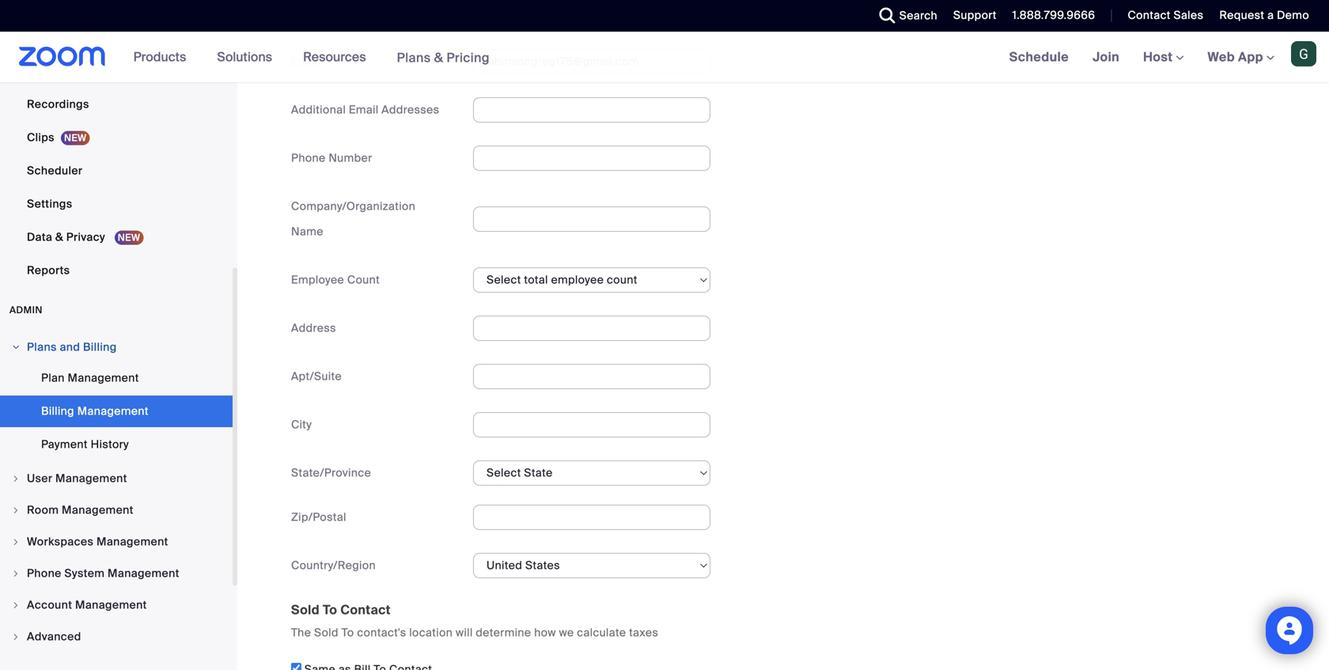 Task type: vqa. For each thing, say whether or not it's contained in the screenshot.
Recordings LINK
yes



Task type: describe. For each thing, give the bounding box(es) containing it.
1 horizontal spatial email
[[349, 102, 379, 117]]

support
[[954, 8, 997, 23]]

profile picture image
[[1291, 41, 1317, 66]]

side navigation navigation
[[0, 0, 237, 670]]

payment history link
[[0, 429, 233, 461]]

how
[[534, 625, 556, 640]]

location
[[409, 625, 453, 640]]

zoom logo image
[[19, 47, 106, 66]]

host
[[1144, 49, 1176, 65]]

state/province
[[291, 466, 371, 480]]

0 vertical spatial sold
[[291, 602, 320, 618]]

account
[[27, 598, 72, 612]]

meetings navigation
[[998, 32, 1329, 83]]

workspaces management menu item
[[0, 527, 233, 557]]

history
[[91, 437, 129, 452]]

web app button
[[1208, 49, 1275, 65]]

privacy
[[66, 230, 105, 245]]

plans and billing
[[27, 340, 117, 355]]

additional email addresses
[[291, 102, 440, 117]]

join link
[[1081, 32, 1132, 82]]

billing management
[[41, 404, 149, 419]]

web app
[[1208, 49, 1264, 65]]

sold to contact the sold to contact's location will determine how we calculate taxes
[[291, 602, 659, 640]]

management for user management
[[55, 471, 127, 486]]

company/organization name
[[291, 199, 416, 239]]

taxes
[[629, 625, 659, 640]]

user
[[27, 471, 53, 486]]

right image for workspaces
[[11, 537, 21, 547]]

schedule
[[1009, 49, 1069, 65]]

phone system management
[[27, 566, 179, 581]]

products button
[[133, 32, 193, 82]]

reports link
[[0, 255, 233, 286]]

management for plan management
[[68, 371, 139, 385]]

1 vertical spatial sold
[[314, 625, 339, 640]]

admin
[[9, 304, 43, 316]]

phone number
[[291, 151, 372, 165]]

0 vertical spatial email
[[291, 54, 321, 69]]

plan management
[[41, 371, 139, 385]]

plans and billing menu
[[0, 362, 233, 462]]

will
[[456, 625, 473, 640]]

& for data
[[55, 230, 63, 245]]

account management menu item
[[0, 590, 233, 620]]

apt/suite
[[291, 369, 342, 384]]

phone system management menu item
[[0, 559, 233, 589]]

notes
[[27, 64, 59, 78]]

resources button
[[303, 32, 373, 82]]

search
[[900, 8, 938, 23]]

contact inside the 'sold to contact the sold to contact's location will determine how we calculate taxes'
[[341, 602, 391, 618]]

phone for phone system management
[[27, 566, 62, 581]]

account management
[[27, 598, 147, 612]]

1.888.799.9666
[[1013, 8, 1096, 23]]

number
[[329, 151, 372, 165]]

& for plans
[[434, 49, 443, 66]]

advanced menu item
[[0, 622, 233, 652]]

billing management link
[[0, 396, 233, 427]]

address
[[291, 321, 336, 335]]

name
[[291, 224, 323, 239]]

personal menu menu
[[0, 0, 233, 288]]

system
[[64, 566, 105, 581]]

right image inside advanced menu item
[[11, 632, 21, 642]]

city
[[291, 417, 312, 432]]

clips link
[[0, 122, 233, 154]]

data & privacy link
[[0, 222, 233, 253]]

count
[[347, 272, 380, 287]]

contact's
[[357, 625, 406, 640]]

management down workspaces management menu item
[[108, 566, 179, 581]]

request
[[1220, 8, 1265, 23]]

demo
[[1277, 8, 1310, 23]]

workspaces
[[27, 535, 94, 549]]

user management menu item
[[0, 464, 233, 494]]

advanced
[[27, 629, 81, 644]]

solutions
[[217, 49, 272, 65]]

country/region
[[291, 558, 376, 573]]



Task type: locate. For each thing, give the bounding box(es) containing it.
plans
[[397, 49, 431, 66], [27, 340, 57, 355]]

workspaces management
[[27, 535, 168, 549]]

sold right the
[[314, 625, 339, 640]]

1 vertical spatial contact
[[341, 602, 391, 618]]

billing inside menu item
[[83, 340, 117, 355]]

& inside the product information navigation
[[434, 49, 443, 66]]

reports
[[27, 263, 70, 278]]

phone left number
[[291, 151, 326, 165]]

billing right and
[[83, 340, 117, 355]]

0 horizontal spatial phone
[[27, 566, 62, 581]]

contact sales link
[[1116, 0, 1208, 32], [1128, 8, 1204, 23]]

billing
[[83, 340, 117, 355], [41, 404, 74, 419]]

plans & pricing link
[[397, 49, 490, 66], [397, 49, 490, 66]]

contact left sales
[[1128, 8, 1171, 23]]

contact
[[1128, 8, 1171, 23], [341, 602, 391, 618]]

None checkbox
[[291, 663, 301, 670]]

plans for plans and billing
[[27, 340, 57, 355]]

right image for user
[[11, 474, 21, 483]]

management for room management
[[62, 503, 134, 518]]

app
[[1238, 49, 1264, 65]]

plans up addresses
[[397, 49, 431, 66]]

management for workspaces management
[[97, 535, 168, 549]]

join
[[1093, 49, 1120, 65]]

billing inside menu
[[41, 404, 74, 419]]

right image inside room management menu item
[[11, 506, 21, 515]]

email right 'additional'
[[349, 102, 379, 117]]

management down room management menu item
[[97, 535, 168, 549]]

right image left room
[[11, 506, 21, 515]]

0 vertical spatial &
[[434, 49, 443, 66]]

0 horizontal spatial to
[[323, 602, 337, 618]]

we
[[559, 625, 574, 640]]

& right 'data'
[[55, 230, 63, 245]]

search button
[[868, 0, 942, 32]]

management up room management
[[55, 471, 127, 486]]

right image left account
[[11, 601, 21, 610]]

management up workspaces management
[[62, 503, 134, 518]]

additional
[[291, 102, 346, 117]]

determine
[[476, 625, 531, 640]]

1 vertical spatial email
[[349, 102, 379, 117]]

0 horizontal spatial plans
[[27, 340, 57, 355]]

1 vertical spatial phone
[[27, 566, 62, 581]]

phone up account
[[27, 566, 62, 581]]

1 vertical spatial to
[[342, 625, 354, 640]]

0 horizontal spatial billing
[[41, 404, 74, 419]]

products
[[133, 49, 186, 65]]

to left contact's
[[342, 625, 354, 640]]

plans inside plans and billing menu item
[[27, 340, 57, 355]]

company/organization
[[291, 199, 416, 213]]

0 horizontal spatial &
[[55, 230, 63, 245]]

recordings
[[27, 97, 89, 112]]

data
[[27, 230, 52, 245]]

plan management link
[[0, 362, 233, 394]]

0 horizontal spatial email
[[291, 54, 321, 69]]

&
[[434, 49, 443, 66], [55, 230, 63, 245]]

banner containing products
[[0, 32, 1329, 83]]

0 horizontal spatial contact
[[341, 602, 391, 618]]

1 horizontal spatial contact
[[1128, 8, 1171, 23]]

settings link
[[0, 188, 233, 220]]

room management menu item
[[0, 495, 233, 525]]

request a demo link
[[1208, 0, 1329, 32], [1220, 8, 1310, 23]]

employee count
[[291, 272, 380, 287]]

and
[[60, 340, 80, 355]]

0 vertical spatial to
[[323, 602, 337, 618]]

email
[[291, 54, 321, 69], [349, 102, 379, 117]]

management for billing management
[[77, 404, 149, 419]]

right image left the system
[[11, 569, 21, 578]]

sold up the
[[291, 602, 320, 618]]

None text field
[[473, 1, 711, 26], [473, 316, 711, 341], [473, 412, 711, 437], [473, 1, 711, 26], [473, 316, 711, 341], [473, 412, 711, 437]]

billing down 'plan'
[[41, 404, 74, 419]]

1 vertical spatial billing
[[41, 404, 74, 419]]

1 vertical spatial plans
[[27, 340, 57, 355]]

the
[[291, 625, 311, 640]]

0 vertical spatial plans
[[397, 49, 431, 66]]

zip/postal
[[291, 510, 346, 524]]

phone inside menu item
[[27, 566, 62, 581]]

right image inside workspaces management menu item
[[11, 537, 21, 547]]

right image inside the account management menu item
[[11, 601, 21, 610]]

management
[[68, 371, 139, 385], [77, 404, 149, 419], [55, 471, 127, 486], [62, 503, 134, 518], [97, 535, 168, 549], [108, 566, 179, 581], [75, 598, 147, 612]]

1 vertical spatial &
[[55, 230, 63, 245]]

payment history
[[41, 437, 129, 452]]

1.888.799.9666 button
[[1001, 0, 1099, 32], [1013, 8, 1096, 23]]

None text field
[[473, 49, 711, 74], [473, 97, 711, 122], [473, 145, 711, 171], [473, 206, 711, 232], [473, 364, 711, 389], [473, 505, 711, 530], [473, 49, 711, 74], [473, 97, 711, 122], [473, 145, 711, 171], [473, 206, 711, 232], [473, 364, 711, 389], [473, 505, 711, 530]]

calculate
[[577, 625, 626, 640]]

email up 'additional'
[[291, 54, 321, 69]]

right image
[[11, 474, 21, 483], [11, 506, 21, 515], [11, 537, 21, 547], [11, 569, 21, 578], [11, 601, 21, 610], [11, 632, 21, 642]]

recordings link
[[0, 89, 233, 120]]

right image inside phone system management menu item
[[11, 569, 21, 578]]

web
[[1208, 49, 1235, 65]]

payment
[[41, 437, 88, 452]]

2 right image from the top
[[11, 506, 21, 515]]

phone
[[291, 151, 326, 165], [27, 566, 62, 581]]

0 vertical spatial phone
[[291, 151, 326, 165]]

right image left user
[[11, 474, 21, 483]]

plans right right icon
[[27, 340, 57, 355]]

management down plan management link
[[77, 404, 149, 419]]

management down plans and billing menu item
[[68, 371, 139, 385]]

right image inside user management 'menu item'
[[11, 474, 21, 483]]

right image left advanced
[[11, 632, 21, 642]]

& inside personal menu menu
[[55, 230, 63, 245]]

right image
[[11, 343, 21, 352]]

pricing
[[447, 49, 490, 66]]

1 horizontal spatial billing
[[83, 340, 117, 355]]

right image for account
[[11, 601, 21, 610]]

to
[[323, 602, 337, 618], [342, 625, 354, 640]]

1 horizontal spatial to
[[342, 625, 354, 640]]

resources
[[303, 49, 366, 65]]

3 right image from the top
[[11, 537, 21, 547]]

a
[[1268, 8, 1274, 23]]

right image for room
[[11, 506, 21, 515]]

1 horizontal spatial &
[[434, 49, 443, 66]]

1 horizontal spatial phone
[[291, 151, 326, 165]]

& left pricing
[[434, 49, 443, 66]]

scheduler
[[27, 163, 83, 178]]

5 right image from the top
[[11, 601, 21, 610]]

sold
[[291, 602, 320, 618], [314, 625, 339, 640]]

banner
[[0, 32, 1329, 83]]

room
[[27, 503, 59, 518]]

phone for phone number
[[291, 151, 326, 165]]

user management
[[27, 471, 127, 486]]

solutions button
[[217, 32, 279, 82]]

sales
[[1174, 8, 1204, 23]]

management for account management
[[75, 598, 147, 612]]

contact up contact's
[[341, 602, 391, 618]]

admin menu menu
[[0, 332, 233, 654]]

plans inside the product information navigation
[[397, 49, 431, 66]]

clips
[[27, 130, 55, 145]]

1 horizontal spatial plans
[[397, 49, 431, 66]]

request a demo
[[1220, 8, 1310, 23]]

addresses
[[382, 102, 440, 117]]

6 right image from the top
[[11, 632, 21, 642]]

contact sales
[[1128, 8, 1204, 23]]

settings
[[27, 197, 72, 211]]

data & privacy
[[27, 230, 108, 245]]

room management
[[27, 503, 134, 518]]

1 right image from the top
[[11, 474, 21, 483]]

plans and billing menu item
[[0, 332, 233, 362]]

to down country/region
[[323, 602, 337, 618]]

notes link
[[0, 55, 233, 87]]

plans for plans & pricing
[[397, 49, 431, 66]]

management inside 'menu item'
[[55, 471, 127, 486]]

plans & pricing
[[397, 49, 490, 66]]

right image for phone
[[11, 569, 21, 578]]

host button
[[1144, 49, 1184, 65]]

4 right image from the top
[[11, 569, 21, 578]]

employee
[[291, 272, 344, 287]]

right image left workspaces
[[11, 537, 21, 547]]

0 vertical spatial contact
[[1128, 8, 1171, 23]]

schedule link
[[998, 32, 1081, 82]]

product information navigation
[[122, 32, 502, 83]]

scheduler link
[[0, 155, 233, 187]]

plan
[[41, 371, 65, 385]]

0 vertical spatial billing
[[83, 340, 117, 355]]

management down phone system management menu item
[[75, 598, 147, 612]]



